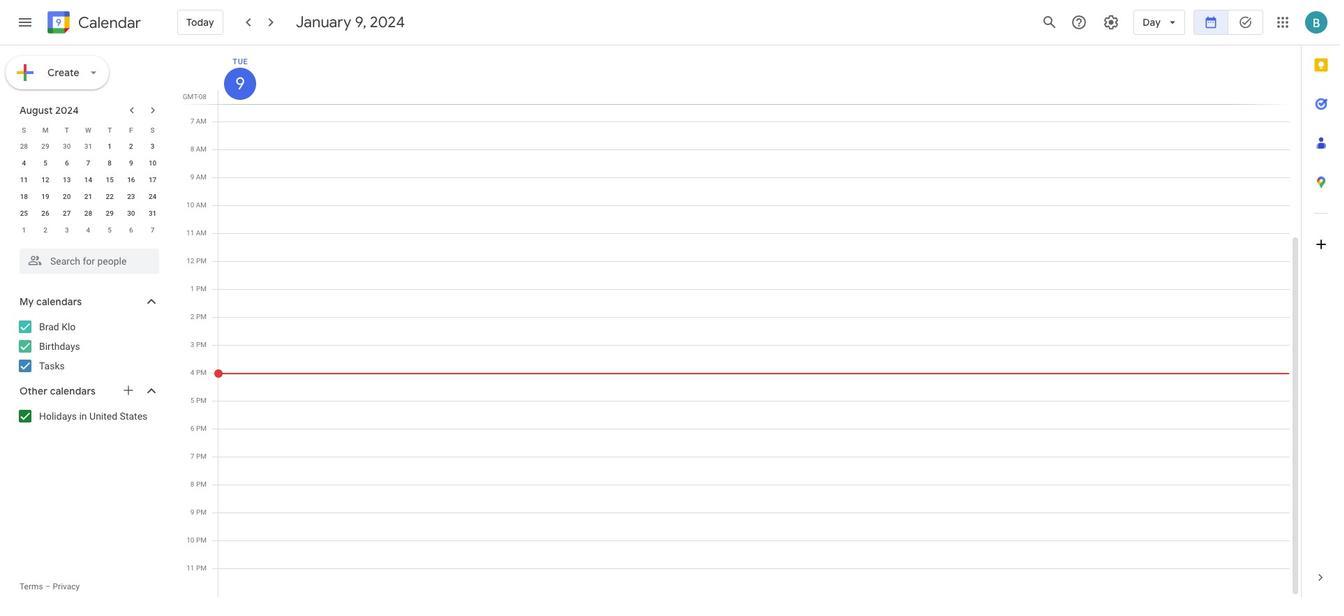 Task type: locate. For each thing, give the bounding box(es) containing it.
w
[[85, 126, 91, 134]]

0 vertical spatial 11
[[20, 176, 28, 184]]

4 am from the top
[[196, 201, 207, 209]]

1 am from the top
[[196, 117, 207, 125]]

12 up 19
[[41, 176, 49, 184]]

9 inside august 2024 grid
[[129, 159, 133, 167]]

1 horizontal spatial 28
[[84, 210, 92, 217]]

7 down gmt-
[[190, 117, 194, 125]]

8 pm from the top
[[196, 453, 207, 460]]

8 for 8 pm
[[191, 480, 194, 488]]

6 inside 9 grid
[[191, 425, 194, 432]]

21 element
[[80, 189, 97, 205]]

11 up 18
[[20, 176, 28, 184]]

7
[[190, 117, 194, 125], [86, 159, 90, 167], [151, 226, 155, 234], [191, 453, 194, 460]]

calendar element
[[45, 8, 141, 39]]

2 pm from the top
[[196, 285, 207, 293]]

25
[[20, 210, 28, 217]]

0 horizontal spatial 31
[[84, 142, 92, 150]]

9
[[235, 73, 244, 95], [129, 159, 133, 167], [190, 173, 194, 181], [191, 508, 194, 516]]

16
[[127, 176, 135, 184]]

1 horizontal spatial 5
[[108, 226, 112, 234]]

pm up 1 pm
[[196, 257, 207, 265]]

t left f at the top of the page
[[108, 126, 112, 134]]

8 inside august 2024 grid
[[108, 159, 112, 167]]

3 row from the top
[[13, 155, 163, 172]]

0 horizontal spatial 2
[[43, 226, 47, 234]]

1 row from the top
[[13, 122, 163, 138]]

2 horizontal spatial 3
[[191, 341, 194, 348]]

Search for people text field
[[28, 249, 151, 274]]

12 element
[[37, 172, 54, 189]]

1 t from the left
[[65, 126, 69, 134]]

1 vertical spatial 30
[[127, 210, 135, 217]]

5
[[43, 159, 47, 167], [108, 226, 112, 234], [191, 397, 194, 404]]

28 for july 28 element
[[20, 142, 28, 150]]

2 vertical spatial 6
[[191, 425, 194, 432]]

september 2 element
[[37, 222, 54, 239]]

1 down 25 element
[[22, 226, 26, 234]]

pm for 2 pm
[[196, 313, 207, 321]]

6 pm from the top
[[196, 397, 207, 404]]

august 2024
[[20, 104, 79, 117]]

9 up "10 pm"
[[191, 508, 194, 516]]

9 up '16'
[[129, 159, 133, 167]]

24 element
[[144, 189, 161, 205]]

9 for 9 pm
[[191, 508, 194, 516]]

1 vertical spatial 8
[[108, 159, 112, 167]]

0 vertical spatial 3
[[151, 142, 155, 150]]

2
[[129, 142, 133, 150], [43, 226, 47, 234], [191, 313, 194, 321]]

t
[[65, 126, 69, 134], [108, 126, 112, 134]]

4 up '5 pm' on the left bottom of page
[[191, 369, 194, 376]]

16 element
[[123, 172, 140, 189]]

0 horizontal spatial 4
[[22, 159, 26, 167]]

3 down 27 element
[[65, 226, 69, 234]]

31 for the '31' element
[[149, 210, 157, 217]]

6 down '5 pm' on the left bottom of page
[[191, 425, 194, 432]]

today
[[186, 16, 214, 29]]

10 pm from the top
[[196, 508, 207, 516]]

10 am
[[186, 201, 207, 209]]

gmt-
[[183, 93, 199, 101]]

calendars up in
[[50, 385, 96, 397]]

pm for 6 pm
[[196, 425, 207, 432]]

am
[[196, 117, 207, 125], [196, 145, 207, 153], [196, 173, 207, 181], [196, 201, 207, 209], [196, 229, 207, 237]]

31 element
[[144, 205, 161, 222]]

2 horizontal spatial 1
[[191, 285, 194, 293]]

pm
[[196, 257, 207, 265], [196, 285, 207, 293], [196, 313, 207, 321], [196, 341, 207, 348], [196, 369, 207, 376], [196, 397, 207, 404], [196, 425, 207, 432], [196, 453, 207, 460], [196, 480, 207, 488], [196, 508, 207, 516], [196, 536, 207, 544], [196, 564, 207, 572]]

am down 08
[[196, 117, 207, 125]]

2 up 3 pm
[[191, 313, 194, 321]]

31 inside july 31 element
[[84, 142, 92, 150]]

0 horizontal spatial t
[[65, 126, 69, 134]]

2024 right 9,
[[370, 13, 405, 32]]

3 up 4 pm at the left bottom of page
[[191, 341, 194, 348]]

1 vertical spatial 28
[[84, 210, 92, 217]]

29 down m
[[41, 142, 49, 150]]

1 vertical spatial 2024
[[55, 104, 79, 117]]

9 up 10 am
[[190, 173, 194, 181]]

9 inside tue 9
[[235, 73, 244, 95]]

privacy link
[[53, 582, 80, 592]]

1 horizontal spatial t
[[108, 126, 112, 134]]

30 for "30" element on the left top of the page
[[127, 210, 135, 217]]

31
[[84, 142, 92, 150], [149, 210, 157, 217]]

t up july 30 element
[[65, 126, 69, 134]]

9 for 9 am
[[190, 173, 194, 181]]

0 horizontal spatial 29
[[41, 142, 49, 150]]

1 vertical spatial 3
[[65, 226, 69, 234]]

2 vertical spatial 1
[[191, 285, 194, 293]]

29 element
[[101, 205, 118, 222]]

11 inside row
[[20, 176, 28, 184]]

1 vertical spatial 1
[[22, 226, 26, 234]]

9 for 9
[[129, 159, 133, 167]]

None search field
[[0, 243, 173, 274]]

1 vertical spatial 31
[[149, 210, 157, 217]]

2 t from the left
[[108, 126, 112, 134]]

4 inside 9 grid
[[191, 369, 194, 376]]

0 vertical spatial 8
[[190, 145, 194, 153]]

calendar
[[78, 13, 141, 32]]

january
[[296, 13, 352, 32]]

19
[[41, 193, 49, 200]]

create
[[47, 66, 80, 79]]

28 for 28 element
[[84, 210, 92, 217]]

0 horizontal spatial 28
[[20, 142, 28, 150]]

12 inside 9 grid
[[187, 257, 194, 265]]

0 vertical spatial 28
[[20, 142, 28, 150]]

0 vertical spatial 1
[[108, 142, 112, 150]]

0 vertical spatial 2024
[[370, 13, 405, 32]]

31 down w at the top left
[[84, 142, 92, 150]]

create button
[[6, 56, 109, 89]]

0 vertical spatial calendars
[[36, 295, 82, 308]]

4 down 28 element
[[86, 226, 90, 234]]

1 inside 'september 1' element
[[22, 226, 26, 234]]

12 for 12 pm
[[187, 257, 194, 265]]

9 pm from the top
[[196, 480, 207, 488]]

2 horizontal spatial 6
[[191, 425, 194, 432]]

0 vertical spatial 29
[[41, 142, 49, 150]]

11 pm from the top
[[196, 536, 207, 544]]

tuesday, january 9, today element
[[224, 68, 256, 100]]

pm for 1 pm
[[196, 285, 207, 293]]

5 for 5 pm
[[191, 397, 194, 404]]

pm up '5 pm' on the left bottom of page
[[196, 369, 207, 376]]

6 row from the top
[[13, 205, 163, 222]]

10
[[149, 159, 157, 167], [186, 201, 194, 209], [187, 536, 194, 544]]

2 horizontal spatial 4
[[191, 369, 194, 376]]

pm for 8 pm
[[196, 480, 207, 488]]

1 horizontal spatial 30
[[127, 210, 135, 217]]

0 vertical spatial 30
[[63, 142, 71, 150]]

11 down 10 am
[[186, 229, 194, 237]]

7 pm
[[191, 453, 207, 460]]

1 horizontal spatial 4
[[86, 226, 90, 234]]

11 down "10 pm"
[[187, 564, 194, 572]]

1 s from the left
[[22, 126, 26, 134]]

1 vertical spatial 6
[[129, 226, 133, 234]]

0 vertical spatial 5
[[43, 159, 47, 167]]

1 vertical spatial calendars
[[50, 385, 96, 397]]

0 vertical spatial 31
[[84, 142, 92, 150]]

1 vertical spatial 4
[[86, 226, 90, 234]]

26 element
[[37, 205, 54, 222]]

12
[[41, 176, 49, 184], [187, 257, 194, 265]]

8 up 9 am on the top of the page
[[190, 145, 194, 153]]

holidays in united states
[[39, 411, 148, 422]]

2 down f at the top of the page
[[129, 142, 133, 150]]

7 down the '31' element
[[151, 226, 155, 234]]

10 for 10
[[149, 159, 157, 167]]

row containing 18
[[13, 189, 163, 205]]

31 inside the '31' element
[[149, 210, 157, 217]]

10 for 10 am
[[186, 201, 194, 209]]

18 element
[[16, 189, 32, 205]]

2 vertical spatial 2
[[191, 313, 194, 321]]

pm down 7 pm
[[196, 480, 207, 488]]

9 down "tue"
[[235, 73, 244, 95]]

am up 9 am on the top of the page
[[196, 145, 207, 153]]

terms – privacy
[[20, 582, 80, 592]]

28
[[20, 142, 28, 150], [84, 210, 92, 217]]

3 inside 9 grid
[[191, 341, 194, 348]]

2024 right august
[[55, 104, 79, 117]]

1 horizontal spatial s
[[151, 126, 155, 134]]

1 horizontal spatial 2024
[[370, 13, 405, 32]]

28 down 21 'element'
[[84, 210, 92, 217]]

8 pm
[[191, 480, 207, 488]]

task_alt button
[[1229, 6, 1264, 39]]

july 28 element
[[16, 138, 32, 155]]

8 up 15
[[108, 159, 112, 167]]

5 row from the top
[[13, 189, 163, 205]]

8
[[190, 145, 194, 153], [108, 159, 112, 167], [191, 480, 194, 488]]

5 inside 9 grid
[[191, 397, 194, 404]]

12 pm from the top
[[196, 564, 207, 572]]

am down 8 am on the left top of the page
[[196, 173, 207, 181]]

31 for july 31 element
[[84, 142, 92, 150]]

31 down 24 element
[[149, 210, 157, 217]]

23 element
[[123, 189, 140, 205]]

4 for 4 pm
[[191, 369, 194, 376]]

2 row from the top
[[13, 138, 163, 155]]

10 up '11 am'
[[186, 201, 194, 209]]

pm for 12 pm
[[196, 257, 207, 265]]

8 for 8
[[108, 159, 112, 167]]

4 down july 28 element
[[22, 159, 26, 167]]

2 vertical spatial 3
[[191, 341, 194, 348]]

29 down 22 element
[[106, 210, 114, 217]]

0 horizontal spatial 1
[[22, 226, 26, 234]]

1 right july 31 element
[[108, 142, 112, 150]]

1 down 12 pm
[[191, 285, 194, 293]]

11 for 11 am
[[186, 229, 194, 237]]

3 am from the top
[[196, 173, 207, 181]]

5 for september 5 element
[[108, 226, 112, 234]]

3 up 10 element
[[151, 142, 155, 150]]

3 pm
[[191, 341, 207, 348]]

september 7 element
[[144, 222, 161, 239]]

tue 9
[[233, 57, 248, 95]]

6 down "30" element on the left top of the page
[[129, 226, 133, 234]]

4 row from the top
[[13, 172, 163, 189]]

6 down july 30 element
[[65, 159, 69, 167]]

2 inside 9 grid
[[191, 313, 194, 321]]

1 vertical spatial 29
[[106, 210, 114, 217]]

1 vertical spatial 5
[[108, 226, 112, 234]]

10 up 17
[[149, 159, 157, 167]]

15
[[106, 176, 114, 184]]

11
[[20, 176, 28, 184], [186, 229, 194, 237], [187, 564, 194, 572]]

29 inside 'element'
[[41, 142, 49, 150]]

august 2024 grid
[[13, 122, 163, 239]]

12 down '11 am'
[[187, 257, 194, 265]]

7 down the 6 pm
[[191, 453, 194, 460]]

17
[[149, 176, 157, 184]]

pm down 8 pm
[[196, 508, 207, 516]]

row group
[[13, 138, 163, 239]]

5 pm from the top
[[196, 369, 207, 376]]

tab list
[[1302, 45, 1341, 558]]

1 horizontal spatial 29
[[106, 210, 114, 217]]

1 horizontal spatial 31
[[149, 210, 157, 217]]

30 left july 31 element
[[63, 142, 71, 150]]

pm for 11 pm
[[196, 564, 207, 572]]

2 am from the top
[[196, 145, 207, 153]]

2 vertical spatial 5
[[191, 397, 194, 404]]

am for 7 am
[[196, 117, 207, 125]]

1
[[108, 142, 112, 150], [22, 226, 26, 234], [191, 285, 194, 293]]

3 pm from the top
[[196, 313, 207, 321]]

12 pm
[[187, 257, 207, 265]]

11 for 11
[[20, 176, 28, 184]]

2 s from the left
[[151, 126, 155, 134]]

12 inside 'element'
[[41, 176, 49, 184]]

pm down "10 pm"
[[196, 564, 207, 572]]

10 up 11 pm
[[187, 536, 194, 544]]

9 grid
[[179, 45, 1302, 597]]

calendars up brad klo
[[36, 295, 82, 308]]

3 for 'september 3' element
[[65, 226, 69, 234]]

30 down 23 element
[[127, 210, 135, 217]]

terms
[[20, 582, 43, 592]]

pm up 4 pm at the left bottom of page
[[196, 341, 207, 348]]

0 horizontal spatial 3
[[65, 226, 69, 234]]

pm down 9 pm in the bottom of the page
[[196, 536, 207, 544]]

1 vertical spatial 12
[[187, 257, 194, 265]]

september 4 element
[[80, 222, 97, 239]]

pm down the 6 pm
[[196, 453, 207, 460]]

8 down 7 pm
[[191, 480, 194, 488]]

2 for september 2 element
[[43, 226, 47, 234]]

2 vertical spatial 11
[[187, 564, 194, 572]]

0 horizontal spatial 30
[[63, 142, 71, 150]]

calendars for my calendars
[[36, 295, 82, 308]]

row containing 25
[[13, 205, 163, 222]]

tasks
[[39, 360, 65, 372]]

4 pm from the top
[[196, 341, 207, 348]]

6
[[65, 159, 69, 167], [129, 226, 133, 234], [191, 425, 194, 432]]

pm down '5 pm' on the left bottom of page
[[196, 425, 207, 432]]

0 vertical spatial 12
[[41, 176, 49, 184]]

2 vertical spatial 8
[[191, 480, 194, 488]]

13
[[63, 176, 71, 184]]

calendars
[[36, 295, 82, 308], [50, 385, 96, 397]]

0 vertical spatial 6
[[65, 159, 69, 167]]

4
[[22, 159, 26, 167], [86, 226, 90, 234], [191, 369, 194, 376]]

4 for the september 4 element
[[86, 226, 90, 234]]

29 for 29 element
[[106, 210, 114, 217]]

1 horizontal spatial 1
[[108, 142, 112, 150]]

row containing 1
[[13, 222, 163, 239]]

1 horizontal spatial 3
[[151, 142, 155, 150]]

row
[[13, 122, 163, 138], [13, 138, 163, 155], [13, 155, 163, 172], [13, 172, 163, 189], [13, 189, 163, 205], [13, 205, 163, 222], [13, 222, 163, 239]]

0 horizontal spatial 12
[[41, 176, 49, 184]]

7 pm from the top
[[196, 425, 207, 432]]

pm down 4 pm at the left bottom of page
[[196, 397, 207, 404]]

17 element
[[144, 172, 161, 189]]

1 horizontal spatial 2
[[129, 142, 133, 150]]

3 for 3 pm
[[191, 341, 194, 348]]

2 horizontal spatial 5
[[191, 397, 194, 404]]

29
[[41, 142, 49, 150], [106, 210, 114, 217]]

s right f at the top of the page
[[151, 126, 155, 134]]

am down 9 am on the top of the page
[[196, 201, 207, 209]]

main drawer image
[[17, 14, 34, 31]]

other calendars
[[20, 385, 96, 397]]

1 vertical spatial 2
[[43, 226, 47, 234]]

23
[[127, 193, 135, 200]]

september 3 element
[[58, 222, 75, 239]]

privacy
[[53, 582, 80, 592]]

28 left july 29 'element'
[[20, 142, 28, 150]]

30
[[63, 142, 71, 150], [127, 210, 135, 217]]

0 horizontal spatial s
[[22, 126, 26, 134]]

2 vertical spatial 10
[[187, 536, 194, 544]]

6 for 6 pm
[[191, 425, 194, 432]]

pm for 7 pm
[[196, 453, 207, 460]]

5 down july 29 'element'
[[43, 159, 47, 167]]

add other calendars image
[[122, 383, 135, 397]]

0 vertical spatial 2
[[129, 142, 133, 150]]

s
[[22, 126, 26, 134], [151, 126, 155, 134]]

2 vertical spatial 4
[[191, 369, 194, 376]]

2024
[[370, 13, 405, 32], [55, 104, 79, 117]]

0 vertical spatial 10
[[149, 159, 157, 167]]

7 row from the top
[[13, 222, 163, 239]]

1 inside 9 grid
[[191, 285, 194, 293]]

1 pm from the top
[[196, 257, 207, 265]]

pm up 3 pm
[[196, 313, 207, 321]]

5 down 29 element
[[108, 226, 112, 234]]

september 5 element
[[101, 222, 118, 239]]

1 vertical spatial 11
[[186, 229, 194, 237]]

am up 12 pm
[[196, 229, 207, 237]]

3
[[151, 142, 155, 150], [65, 226, 69, 234], [191, 341, 194, 348]]

2 down 26 element
[[43, 226, 47, 234]]

s up july 28 element
[[22, 126, 26, 134]]

1 vertical spatial 10
[[186, 201, 194, 209]]

10 inside row
[[149, 159, 157, 167]]

1 horizontal spatial 6
[[129, 226, 133, 234]]

1 horizontal spatial 12
[[187, 257, 194, 265]]

2 horizontal spatial 2
[[191, 313, 194, 321]]

pm up 2 pm
[[196, 285, 207, 293]]

0 horizontal spatial 5
[[43, 159, 47, 167]]

5 am from the top
[[196, 229, 207, 237]]

5 down 4 pm at the left bottom of page
[[191, 397, 194, 404]]

0 horizontal spatial 2024
[[55, 104, 79, 117]]

15 element
[[101, 172, 118, 189]]



Task type: vqa. For each thing, say whether or not it's contained in the screenshot.
the rightmost October 2023
no



Task type: describe. For each thing, give the bounding box(es) containing it.
2 pm
[[191, 313, 207, 321]]

2 for 2 pm
[[191, 313, 194, 321]]

0 vertical spatial 4
[[22, 159, 26, 167]]

september 1 element
[[16, 222, 32, 239]]

27
[[63, 210, 71, 217]]

25 element
[[16, 205, 32, 222]]

calendars for other calendars
[[50, 385, 96, 397]]

row containing 11
[[13, 172, 163, 189]]

holidays
[[39, 411, 77, 422]]

7 am
[[190, 117, 207, 125]]

8 for 8 am
[[190, 145, 194, 153]]

7 for 7 pm
[[191, 453, 194, 460]]

9 pm
[[191, 508, 207, 516]]

30 element
[[123, 205, 140, 222]]

4 pm
[[191, 369, 207, 376]]

20
[[63, 193, 71, 200]]

july 31 element
[[80, 138, 97, 155]]

july 29 element
[[37, 138, 54, 155]]

5 pm
[[191, 397, 207, 404]]

12 for 12
[[41, 176, 49, 184]]

am for 10 am
[[196, 201, 207, 209]]

28 element
[[80, 205, 97, 222]]

pm for 9 pm
[[196, 508, 207, 516]]

september 6 element
[[123, 222, 140, 239]]

task_alt
[[1239, 15, 1253, 29]]

11 element
[[16, 172, 32, 189]]

my calendars
[[20, 295, 82, 308]]

7 for 7 am
[[190, 117, 194, 125]]

other calendars button
[[3, 380, 173, 402]]

am for 9 am
[[196, 173, 207, 181]]

gmt-08
[[183, 93, 207, 101]]

22
[[106, 193, 114, 200]]

brad klo
[[39, 321, 76, 332]]

9 am
[[190, 173, 207, 181]]

7 down july 31 element
[[86, 159, 90, 167]]

10 pm
[[187, 536, 207, 544]]

1 for 1 pm
[[191, 285, 194, 293]]

pm for 3 pm
[[196, 341, 207, 348]]

08
[[199, 93, 207, 101]]

f
[[129, 126, 133, 134]]

in
[[79, 411, 87, 422]]

1 pm
[[191, 285, 207, 293]]

21
[[84, 193, 92, 200]]

18
[[20, 193, 28, 200]]

1 for 'september 1' element
[[22, 226, 26, 234]]

my calendars button
[[3, 291, 173, 313]]

klo
[[62, 321, 76, 332]]

row containing 28
[[13, 138, 163, 155]]

10 for 10 pm
[[187, 536, 194, 544]]

terms link
[[20, 582, 43, 592]]

11 pm
[[187, 564, 207, 572]]

calendar heading
[[75, 13, 141, 32]]

m
[[42, 126, 48, 134]]

brad
[[39, 321, 59, 332]]

11 for 11 pm
[[187, 564, 194, 572]]

30 for july 30 element
[[63, 142, 71, 150]]

14
[[84, 176, 92, 184]]

22 element
[[101, 189, 118, 205]]

11 am
[[186, 229, 207, 237]]

states
[[120, 411, 148, 422]]

date_range
[[1205, 15, 1219, 29]]

today button
[[177, 6, 223, 39]]

20 element
[[58, 189, 75, 205]]

–
[[45, 582, 51, 592]]

24
[[149, 193, 157, 200]]

am for 11 am
[[196, 229, 207, 237]]

29 for july 29 'element'
[[41, 142, 49, 150]]

0 horizontal spatial 6
[[65, 159, 69, 167]]

8 am
[[190, 145, 207, 153]]

pm for 5 pm
[[196, 397, 207, 404]]

26
[[41, 210, 49, 217]]

date_range button
[[1194, 6, 1229, 39]]

other
[[20, 385, 48, 397]]

13 element
[[58, 172, 75, 189]]

row group containing 28
[[13, 138, 163, 239]]

27 element
[[58, 205, 75, 222]]

19 element
[[37, 189, 54, 205]]

july 30 element
[[58, 138, 75, 155]]

10 element
[[144, 155, 161, 172]]

united
[[89, 411, 117, 422]]

row containing s
[[13, 122, 163, 138]]

day
[[1143, 16, 1161, 29]]

january 9, 2024
[[296, 13, 405, 32]]

9,
[[355, 13, 367, 32]]

my
[[20, 295, 34, 308]]

6 pm
[[191, 425, 207, 432]]

day button
[[1134, 6, 1186, 39]]

7 for september 7 element
[[151, 226, 155, 234]]

6 for september 6 element
[[129, 226, 133, 234]]

tue
[[233, 57, 248, 66]]

9 column header
[[218, 45, 1291, 104]]

am for 8 am
[[196, 145, 207, 153]]

row containing 4
[[13, 155, 163, 172]]

august
[[20, 104, 53, 117]]

pm for 10 pm
[[196, 536, 207, 544]]

14 element
[[80, 172, 97, 189]]

my calendars list
[[3, 316, 173, 377]]

settings menu image
[[1104, 14, 1120, 31]]

pm for 4 pm
[[196, 369, 207, 376]]

birthdays
[[39, 341, 80, 352]]



